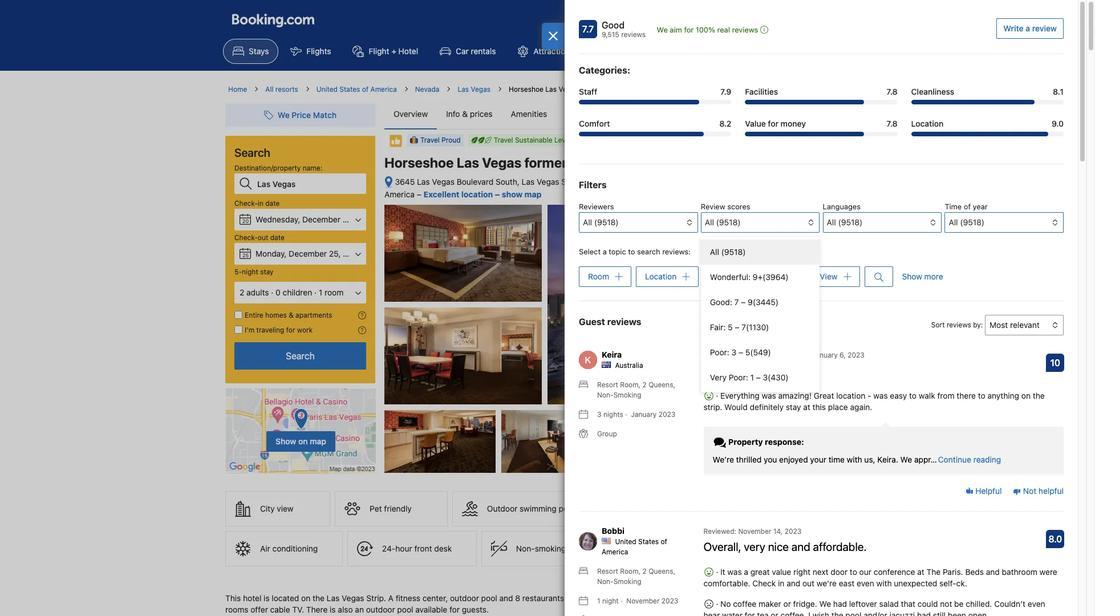 Task type: vqa. For each thing, say whether or not it's contained in the screenshot.
change search BUTTON
no



Task type: describe. For each thing, give the bounding box(es) containing it.
check- for out
[[234, 233, 258, 242]]

states inside 'link'
[[340, 85, 360, 94]]

1 vertical spatial excellent
[[709, 350, 745, 360]]

0 horizontal spatial 5
[[728, 322, 733, 332]]

place
[[828, 402, 848, 412]]

rooms inside this hotel is located on the las vegas strip. a fitness center, outdoor pool and 8 restaurants are included. the rooms offer cable tv. there is also an outdoor pool available for guests
[[225, 605, 248, 615]]

9,515 for scored 7.7 element to the right
[[775, 228, 792, 237]]

1 horizontal spatial had
[[917, 611, 931, 616]]

for inside button
[[684, 25, 694, 34]]

search section
[[221, 95, 380, 474]]

reviews up all (9518) 'link'
[[794, 228, 819, 237]]

2 inside 2 adults · 0 children · 1 room button
[[240, 288, 244, 297]]

pool down fitness
[[397, 605, 413, 615]]

everything was amazing! great location - was easy to walk from there to anything on the strip. would definitely stay at this place again.
[[704, 391, 1045, 412]]

united down (3445)
[[757, 320, 778, 328]]

review
[[701, 202, 726, 211]]

vegas left boulevard on the left top of page
[[432, 177, 455, 187]]

all inside all resorts link
[[265, 85, 274, 94]]

all inside all (9518) 'link'
[[710, 247, 719, 257]]

1 vertical spatial is
[[330, 605, 336, 615]]

in inside it was a great value right next door to our conference at the paris. beds and bathroom were comfortable. check in and out we're east even with unexpected self-ck.
[[778, 579, 785, 588]]

· right the included. on the right bottom
[[621, 597, 623, 606]]

cleanliness 8.1 meter
[[912, 100, 1064, 104]]

a inside it was a great value right next door to our conference at the paris. beds and bathroom were comfortable. check in and out we're east even with …
[[736, 252, 740, 261]]

cleanliness
[[912, 87, 955, 96]]

it for it was a great value right next door to our conference at the paris. beds and bathroom were comfortable. check in and out we're east even with unexpected self-ck.
[[721, 567, 726, 577]]

amazing!
[[779, 391, 812, 401]]

i'm
[[245, 326, 255, 334]]

nights
[[604, 410, 623, 419]]

house
[[566, 109, 589, 119]]

1 horizontal spatial map
[[525, 189, 542, 199]]

america inside 'link'
[[371, 85, 397, 94]]

click to open map view image
[[385, 176, 393, 189]]

(9518) for languages
[[838, 217, 863, 227]]

0 vertical spatial or
[[784, 599, 791, 609]]

(9518) for review scores
[[716, 217, 741, 227]]

0 horizontal spatial excellent
[[424, 189, 460, 199]]

search inside 'button'
[[286, 351, 315, 361]]

the inside this hotel is located on the las vegas strip. a fitness center, outdoor pool and 8 restaurants are included. the rooms offer cable tv. there is also an outdoor pool available for guests
[[616, 593, 630, 603]]

las right 3645
[[417, 177, 430, 187]]

vegas left staff
[[559, 85, 579, 94]]

list your property
[[670, 15, 746, 26]]

1 vertical spatial poor:
[[729, 373, 748, 382]]

comfort 8.2 meter
[[579, 132, 732, 136]]

9.0 for excellent location!
[[826, 350, 839, 361]]

continue reading link
[[938, 454, 1001, 466]]

america inside 3645 las vegas boulevard south, las vegas strip, las vegas, nv 89109, united states of america
[[385, 189, 415, 199]]

exceptional
[[704, 364, 761, 377]]

check for it was a great value right next door to our conference at the paris. beds and bathroom were comfortable. check in and out we're east even with …
[[760, 279, 782, 288]]

1 vertical spatial outdoor
[[366, 605, 395, 615]]

(9518) inside 'link'
[[722, 247, 746, 257]]

at inside everything was amazing! great location - was easy to walk from there to anything on the strip. would definitely stay at this place again.
[[803, 402, 811, 412]]

check-in date
[[234, 199, 280, 208]]

attractions link
[[508, 39, 584, 64]]

excellent location!
[[709, 350, 781, 360]]

to for everything was amazing! great location - was easy to walk from there to anything on the strip. would definitely stay at this place again.
[[909, 391, 917, 401]]

all (9518) for reviewers
[[583, 217, 619, 227]]

check- for in
[[234, 199, 258, 208]]

rated good element for scored 7.7 element to the top
[[602, 18, 646, 32]]

map inside the search section
[[310, 436, 326, 446]]

7.8 for facilities
[[887, 87, 898, 96]]

wednesday, december 20, 2023
[[256, 215, 376, 224]]

0 horizontal spatial good 9,515 reviews
[[602, 20, 646, 39]]

1 horizontal spatial with
[[847, 455, 862, 465]]

night for 1
[[602, 597, 619, 606]]

show for show more
[[902, 272, 923, 281]]

on inside this hotel is located on the las vegas strip. a fitness center, outdoor pool and 8 restaurants are included. the rooms offer cable tv. there is also an outdoor pool available for guests
[[301, 593, 311, 603]]

pet friendly button
[[335, 491, 448, 527]]

to right topic
[[628, 247, 635, 256]]

all (9518) for review scores
[[705, 217, 741, 227]]

on inside everything was amazing! great location - was easy to walk from there to anything on the strip. would definitely stay at this place again.
[[1022, 391, 1031, 401]]

0 vertical spatial bobbi
[[726, 320, 745, 328]]

scored 9.0 element
[[823, 346, 842, 365]]

vegas up south,
[[482, 155, 522, 171]]

stays
[[249, 46, 269, 56]]

chilled.
[[966, 599, 992, 609]]

bobbi inside the list of reviews region
[[602, 526, 625, 536]]

all (9518) button for reviewers
[[579, 212, 698, 233]]

air conditioning button
[[225, 531, 343, 567]]

· up hear on the right bottom
[[714, 599, 721, 609]]

1 vertical spatial good 9,515 reviews
[[775, 218, 819, 237]]

of inside united states of america
[[661, 538, 667, 546]]

horseshoe for horseshoe las vegas formerly bally's
[[385, 155, 454, 171]]

property response:
[[727, 437, 804, 447]]

we're thrilled you enjoyed your time with us, keira. we appr… continue reading
[[713, 455, 1001, 465]]

+
[[392, 46, 396, 56]]

1 inside 2 adults · 0 children · 1 room button
[[319, 288, 322, 297]]

flight + hotel
[[369, 46, 418, 56]]

next for …
[[800, 252, 815, 261]]

0 vertical spatial location
[[462, 189, 493, 199]]

jacuzzi
[[890, 611, 915, 616]]

reviews left by:
[[947, 321, 972, 329]]

airport
[[612, 46, 637, 56]]

to right there
[[978, 391, 986, 401]]

out inside the search section
[[258, 233, 268, 242]]

1 horizontal spatial 7.7
[[827, 222, 838, 232]]

a left topic
[[603, 247, 607, 256]]

9.0 for location
[[1052, 119, 1064, 128]]

even inside no coffee maker or fridge. we had leftover salad that could not be chilled. couldn't even hear water for tea or coffee. i wish the pool and/or jacuzzi had still been open.
[[1028, 599, 1046, 609]]

sort
[[932, 321, 945, 329]]

all for review scores
[[705, 217, 714, 227]]

(549)
[[750, 347, 771, 357]]

america up the reviewed: january 6, 2023
[[811, 320, 838, 328]]

air
[[260, 544, 270, 553]]

0 horizontal spatial or
[[771, 611, 779, 616]]

right for unexpected
[[794, 567, 811, 577]]

all (9518) button for languages
[[823, 212, 942, 233]]

year
[[973, 202, 988, 211]]

2 adults · 0 children · 1 room button
[[234, 282, 366, 304]]

good: 7 – 9 (3445)
[[710, 297, 779, 307]]

great for it was a great value right next door to our conference at the paris. beds and bathroom were comfortable. check in and out we're east even with …
[[742, 252, 760, 261]]

and inside this hotel is located on the las vegas strip. a fitness center, outdoor pool and 8 restaurants are included. the rooms offer cable tv. there is also an outdoor pool available for guests
[[500, 593, 513, 603]]

sort reviews by:
[[932, 321, 983, 329]]

were for it was a great value right next door to our conference at the paris. beds and bathroom were comfortable. check in and out we're east even with …
[[783, 270, 800, 279]]

for inside no coffee maker or fridge. we had leftover salad that could not be chilled. couldn't even hear water for tea or coffee. i wish the pool and/or jacuzzi had still been open.
[[745, 611, 755, 616]]

strip.
[[704, 402, 722, 412]]

0 vertical spatial had
[[833, 599, 847, 609]]

2023 left the strip.
[[659, 410, 676, 419]]

select a topic to search reviews:
[[579, 247, 691, 256]]

money
[[781, 119, 806, 128]]

salad
[[880, 599, 899, 609]]

airport taxis
[[612, 46, 657, 56]]

attractions
[[534, 46, 574, 56]]

1 vertical spatial united states of america
[[757, 320, 838, 328]]

for inside this hotel is located on the las vegas strip. a fitness center, outdoor pool and 8 restaurants are included. the rooms offer cable tv. there is also an outdoor pool available for guests
[[450, 605, 460, 615]]

great for it was a great value right next door to our conference at the paris. beds and bathroom were comfortable. check in and out we're east even with unexpected self-ck.
[[751, 567, 770, 577]]

hear
[[704, 611, 720, 616]]

(1130)
[[746, 322, 769, 332]]

1 vertical spatial we
[[901, 455, 912, 465]]

1 inside filter reviews region
[[751, 373, 754, 382]]

for right "value"
[[768, 119, 779, 128]]

states down …
[[780, 320, 801, 328]]

reviews up airport taxis
[[621, 30, 646, 39]]

united states of america inside the list of reviews region
[[602, 538, 667, 556]]

clean
[[713, 272, 734, 281]]

9+
[[753, 272, 763, 282]]

australia
[[615, 361, 643, 370]]

+54 photos
[[770, 435, 825, 447]]

pool left 8
[[481, 593, 497, 603]]

we aim for 100% real reviews button
[[657, 24, 769, 35]]

guest reviews (9,515)
[[695, 109, 775, 119]]

your inside the list of reviews region
[[810, 455, 827, 465]]

even for unexpected
[[857, 579, 875, 588]]

bally's for horseshoe las vegas formerly bally's
[[581, 155, 624, 171]]

december for wednesday,
[[302, 215, 341, 224]]

night for 5-
[[242, 268, 258, 276]]

guest for guest reviews
[[579, 317, 605, 327]]

· up the strip.
[[714, 391, 721, 401]]

conference for unexpected
[[874, 567, 915, 577]]

0 vertical spatial 3
[[732, 347, 737, 357]]

scored 10 element
[[1047, 354, 1065, 372]]

las up show
[[522, 177, 535, 187]]

& inside the search section
[[289, 311, 294, 320]]

prices
[[470, 109, 493, 119]]

20
[[242, 218, 249, 224]]

0 horizontal spatial 7.7
[[582, 24, 594, 34]]

(3445)
[[753, 297, 779, 307]]

overview
[[394, 109, 428, 119]]

beds for …
[[714, 270, 731, 279]]

from
[[938, 391, 955, 401]]

to for it was a great value right next door to our conference at the paris. beds and bathroom were comfortable. check in and out we're east even with unexpected self-ck.
[[850, 567, 857, 577]]

facilities 7.8 meter
[[745, 100, 898, 104]]

value for it was a great value right next door to our conference at the paris. beds and bathroom were comfortable. check in and out we're east even with …
[[762, 252, 780, 261]]

pet friendly
[[370, 504, 412, 514]]

monday, december 25, 2023
[[256, 249, 362, 258]]

89109,
[[639, 177, 664, 187]]

at for …
[[777, 261, 784, 270]]

not helpful button
[[1013, 485, 1064, 497]]

strip,
[[562, 177, 581, 187]]

i
[[809, 611, 811, 616]]

2023 for wednesday, december 20, 2023
[[357, 215, 376, 224]]

0 vertical spatial location
[[912, 119, 944, 128]]

the inside this hotel is located on the las vegas strip. a fitness center, outdoor pool and 8 restaurants are included. the rooms offer cable tv. there is also an outdoor pool available for guests
[[313, 593, 325, 603]]

comfortable. for it was a great value right next door to our conference at the paris. beds and bathroom were comfortable. check in and out we're east even with …
[[714, 279, 758, 288]]

0 horizontal spatial search
[[234, 146, 270, 159]]

it was a great value right next door to our conference at the paris. beds and bathroom were comfortable. check in and out we're east even with …
[[714, 252, 833, 297]]

las up info & prices
[[458, 85, 469, 94]]

0 vertical spatial poor:
[[710, 347, 730, 357]]

all (9518) inside 'link'
[[710, 247, 746, 257]]

(resort)
[[632, 85, 659, 94]]

name:
[[303, 164, 322, 172]]

friendly
[[384, 504, 412, 514]]

reviewed: for reviewed: november 14, 2023
[[704, 527, 737, 536]]

wifi in all areas
[[650, 504, 707, 514]]

a inside button
[[1026, 23, 1030, 33]]

24-hour front desk button
[[347, 531, 477, 567]]

0 horizontal spatial your
[[688, 15, 707, 26]]

0 vertical spatial 2
[[573, 136, 577, 144]]

all (9518) for languages
[[827, 217, 863, 227]]

anything
[[988, 391, 1020, 401]]

0 horizontal spatial november
[[627, 597, 660, 606]]

reviewed: november 14, 2023
[[704, 527, 802, 536]]

reviewers' choice
[[712, 351, 776, 360]]

review categories element
[[579, 63, 630, 77]]

25
[[242, 252, 249, 258]]

choice
[[753, 351, 776, 360]]

outdoor swimming pool button
[[452, 491, 611, 527]]

this
[[225, 593, 241, 603]]

1 vertical spatial 5
[[746, 347, 750, 357]]

it for it was a great value right next door to our conference at the paris. beds and bathroom were comfortable. check in and out we're east even with …
[[714, 252, 718, 261]]

topic
[[609, 247, 626, 256]]

1 inside the list of reviews region
[[597, 597, 601, 606]]

outdoor
[[487, 504, 518, 514]]

3 nights · january 2023
[[597, 410, 676, 419]]

continue
[[938, 455, 972, 465]]

beds for unexpected
[[966, 567, 984, 577]]

· right nights
[[625, 410, 627, 419]]

stays link
[[223, 39, 279, 64]]

amenities link
[[502, 99, 556, 129]]

· right children
[[314, 288, 317, 297]]

fair: 5 – 7 (1130)
[[710, 322, 769, 332]]

this hotel is located on the las vegas strip. a fitness center, outdoor pool and 8 restaurants are included. the rooms offer cable tv. there is also an outdoor pool available for guests
[[225, 593, 632, 616]]

bally's for horseshoe las vegas formerly bally's (resort) (usa) deals
[[609, 85, 630, 94]]

1 vertical spatial 3
[[763, 373, 768, 382]]

of inside 3645 las vegas boulevard south, las vegas strip, las vegas, nv 89109, united states of america
[[719, 177, 726, 187]]

flight
[[369, 46, 389, 56]]

i'm traveling for work
[[245, 326, 313, 334]]

of inside filter reviews region
[[964, 202, 971, 211]]

1 horizontal spatial january
[[812, 351, 838, 360]]

las vegas
[[458, 85, 491, 94]]

was for it was a great value right next door to our conference at the paris. beds and bathroom were comfortable. check in and out we're east even with unexpected self-ck.
[[728, 567, 742, 577]]

vegas inside this hotel is located on the las vegas strip. a fitness center, outdoor pool and 8 restaurants are included. the rooms offer cable tv. there is also an outdoor pool available for guests
[[342, 593, 364, 603]]

of inside 'link'
[[362, 85, 369, 94]]

2023 down the safe "button"
[[662, 597, 679, 606]]

the for …
[[786, 261, 799, 270]]

0 horizontal spatial 7
[[735, 297, 739, 307]]

our for unexpected
[[860, 567, 872, 577]]

our for …
[[723, 261, 734, 270]]

with for …
[[770, 288, 784, 297]]

door for unexpected
[[831, 567, 848, 577]]

formerly for horseshoe las vegas formerly bally's (resort) (usa) deals
[[580, 85, 607, 94]]

9,515 for scored 7.7 element to the top
[[602, 30, 619, 39]]

all (9518) for time of year
[[949, 217, 985, 227]]

register
[[764, 15, 795, 25]]

list of reviews region
[[572, 336, 1071, 616]]

the for unexpected
[[927, 567, 941, 577]]

in inside the search section
[[258, 199, 263, 208]]

pet
[[370, 504, 382, 514]]

8.2
[[720, 119, 732, 128]]

0 vertical spatial scored 7.7 element
[[579, 20, 597, 38]]

staff 7.9 meter
[[579, 100, 732, 104]]

guest reviews
[[579, 317, 642, 327]]



Task type: locate. For each thing, give the bounding box(es) containing it.
to inside it was a great value right next door to our conference at the paris. beds and bathroom were comfortable. check in and out we're east even with …
[[714, 261, 721, 270]]

bally's up vegas,
[[581, 155, 624, 171]]

for right 'aim'
[[684, 25, 694, 34]]

with for unexpected
[[877, 579, 892, 588]]

tea
[[757, 611, 769, 616]]

1 vertical spatial 9.0
[[826, 350, 839, 361]]

info & prices link
[[437, 99, 502, 129]]

the up self-
[[927, 567, 941, 577]]

bally's down review categories element at the right top of page
[[609, 85, 630, 94]]

value for it was a great value right next door to our conference at the paris. beds and bathroom were comfortable. check in and out we're east even with unexpected self-ck.
[[772, 567, 792, 577]]

united inside 3645 las vegas boulevard south, las vegas strip, las vegas, nv 89109, united states of america
[[667, 177, 691, 187]]

rooms inside button
[[568, 544, 591, 553]]

property
[[729, 437, 763, 447]]

states inside 3645 las vegas boulevard south, las vegas strip, las vegas, nv 89109, united states of america
[[693, 177, 716, 187]]

had left leftover
[[833, 599, 847, 609]]

(9518) down reviewers at the top right of the page
[[594, 217, 619, 227]]

all (9518) button down year
[[945, 212, 1064, 233]]

write
[[1004, 23, 1024, 33]]

on inside the search section
[[298, 436, 308, 446]]

8
[[515, 593, 520, 603]]

it
[[714, 252, 718, 261], [721, 567, 726, 577]]

0 horizontal spatial even
[[751, 288, 768, 297]]

next image
[[843, 272, 850, 279]]

0 vertical spatial beds
[[714, 270, 731, 279]]

november up very
[[739, 527, 772, 536]]

1 horizontal spatial all (9518) button
[[945, 212, 1064, 233]]

0 vertical spatial our
[[723, 261, 734, 270]]

3 down choice in the right of the page
[[763, 373, 768, 382]]

check
[[760, 279, 782, 288], [753, 579, 776, 588]]

1 horizontal spatial were
[[1040, 567, 1058, 577]]

conference inside it was a great value right next door to our conference at the paris. beds and bathroom were comfortable. check in and out we're east even with unexpected self-ck.
[[874, 567, 915, 577]]

guest for guest reviews (9,515)
[[695, 109, 717, 119]]

pool inside no coffee maker or fridge. we had leftover salad that could not be chilled. couldn't even hear water for tea or coffee. i wish the pool and/or jacuzzi had still been open.
[[846, 611, 862, 616]]

all (9518) link
[[701, 240, 820, 265]]

date for check-in date
[[265, 199, 280, 208]]

great inside it was a great value right next door to our conference at the paris. beds and bathroom were comfortable. check in and out we're east even with …
[[742, 252, 760, 261]]

reviewed: up (430)
[[778, 351, 810, 360]]

east inside it was a great value right next door to our conference at the paris. beds and bathroom were comfortable. check in and out we're east even with …
[[735, 288, 749, 297]]

0 vertical spatial 1
[[319, 288, 322, 297]]

las inside this hotel is located on the las vegas strip. a fitness center, outdoor pool and 8 restaurants are included. the rooms offer cable tv. there is also an outdoor pool available for guests
[[327, 593, 340, 603]]

1 vertical spatial 2
[[240, 288, 244, 297]]

25,
[[329, 249, 341, 258]]

reviews inside 'we aim for 100% real reviews' button
[[732, 25, 758, 34]]

states inside united states of america
[[638, 538, 659, 546]]

0 vertical spatial next
[[800, 252, 815, 261]]

1 horizontal spatial show
[[902, 272, 923, 281]]

0 horizontal spatial guest
[[579, 317, 605, 327]]

flights link
[[281, 39, 341, 64]]

nevada link
[[415, 84, 440, 95]]

beds up ck.
[[966, 567, 984, 577]]

location
[[462, 189, 493, 199], [837, 391, 866, 401]]

2023
[[357, 215, 376, 224], [343, 249, 362, 258], [848, 351, 865, 360], [659, 410, 676, 419], [785, 527, 802, 536], [662, 597, 679, 606]]

6,
[[840, 351, 846, 360]]

+54
[[770, 435, 789, 447]]

0 vertical spatial 5
[[728, 322, 733, 332]]

at up the unexpected
[[918, 567, 925, 577]]

east for unexpected
[[839, 579, 855, 588]]

location inside everything was amazing! great location - was easy to walk from there to anything on the strip. would definitely stay at this place again.
[[837, 391, 866, 401]]

available
[[415, 605, 447, 615]]

fridge.
[[793, 599, 817, 609]]

reviews right 'real'
[[732, 25, 758, 34]]

with up salad
[[877, 579, 892, 588]]

all down review
[[705, 217, 714, 227]]

next inside it was a great value right next door to our conference at the paris. beds and bathroom were comfortable. check in and out we're east even with …
[[800, 252, 815, 261]]

0 horizontal spatial night
[[242, 268, 258, 276]]

out inside it was a great value right next door to our conference at the paris. beds and bathroom were comfortable. check in and out we're east even with …
[[807, 279, 818, 288]]

next inside it was a great value right next door to our conference at the paris. beds and bathroom were comfortable. check in and out we're east even with unexpected self-ck.
[[813, 567, 829, 577]]

rules
[[591, 109, 609, 119]]

10
[[1051, 358, 1061, 368]]

2 vertical spatial 1
[[597, 597, 601, 606]]

were inside it was a great value right next door to our conference at the paris. beds and bathroom were comfortable. check in and out we're east even with …
[[783, 270, 800, 279]]

reviews inside guest reviews (9,515) link
[[719, 109, 747, 119]]

bathroom for it was a great value right next door to our conference at the paris. beds and bathroom were comfortable. check in and out we're east even with unexpected self-ck.
[[1002, 567, 1038, 577]]

good 9,515 reviews up all (9518) 'link'
[[775, 218, 819, 237]]

1 vertical spatial our
[[860, 567, 872, 577]]

paris. inside it was a great value right next door to our conference at the paris. beds and bathroom were comfortable. check in and out we're east even with unexpected self-ck.
[[943, 567, 963, 577]]

great inside it was a great value right next door to our conference at the paris. beds and bathroom were comfortable. check in and out we're east even with unexpected self-ck.
[[751, 567, 770, 577]]

reviews up "keira"
[[607, 317, 642, 327]]

united inside the list of reviews region
[[615, 538, 637, 546]]

reviews:
[[663, 247, 691, 256]]

good up the airport on the top right of page
[[602, 20, 625, 30]]

areas
[[687, 504, 707, 514]]

date for check-out date
[[270, 233, 285, 242]]

east up leftover
[[839, 579, 855, 588]]

2 right level
[[573, 136, 577, 144]]

great down very
[[751, 567, 770, 577]]

pool
[[559, 504, 575, 514], [481, 593, 497, 603], [397, 605, 413, 615], [846, 611, 862, 616]]

1 vertical spatial bathroom
[[1002, 567, 1038, 577]]

reviewed: for reviewed: january 6, 2023
[[778, 351, 810, 360]]

0 vertical spatial check
[[760, 279, 782, 288]]

value down baggage
[[772, 567, 792, 577]]

is left also
[[330, 605, 336, 615]]

1 left room
[[319, 288, 322, 297]]

filter reviews region
[[579, 178, 1064, 393]]

the inside it was a great value right next door to our conference at the paris. beds and bathroom were comfortable. check in and out we're east even with unexpected self-ck.
[[927, 567, 941, 577]]

1 right are
[[597, 597, 601, 606]]

right up bed
[[782, 252, 798, 261]]

0 horizontal spatial the
[[313, 593, 325, 603]]

caesars entertainment image
[[707, 593, 821, 616]]

even inside it was a great value right next door to our conference at the paris. beds and bathroom were comfortable. check in and out we're east even with …
[[751, 288, 768, 297]]

for right available
[[450, 605, 460, 615]]

vegas left strip,
[[537, 177, 559, 187]]

1 horizontal spatial united states of america
[[602, 538, 667, 556]]

0 vertical spatial guest
[[695, 109, 717, 119]]

is up offer
[[264, 593, 270, 603]]

united down flights
[[316, 85, 338, 94]]

we're for unexpected
[[817, 579, 837, 588]]

1 horizontal spatial 9.0
[[1052, 119, 1064, 128]]

location down the search
[[645, 272, 677, 281]]

show inside button
[[902, 272, 923, 281]]

safe
[[656, 544, 672, 553]]

scored 8.0 element
[[1047, 530, 1065, 548]]

restaurants
[[523, 593, 564, 603]]

1 all (9518) button from the left
[[823, 212, 942, 233]]

previous image
[[701, 272, 708, 279]]

our inside it was a great value right next door to our conference at the paris. beds and bathroom were comfortable. check in and out we're east even with …
[[723, 261, 734, 270]]

1 horizontal spatial search
[[286, 351, 315, 361]]

an
[[355, 605, 364, 615]]

14,
[[774, 527, 783, 536]]

1 horizontal spatial our
[[860, 567, 872, 577]]

2 all (9518) button from the left
[[945, 212, 1064, 233]]

search
[[637, 247, 660, 256]]

2 horizontal spatial 1
[[751, 373, 754, 382]]

1 horizontal spatial at
[[803, 402, 811, 412]]

guest left 8.2
[[695, 109, 717, 119]]

2023 for monday, december 25, 2023
[[343, 249, 362, 258]]

rated good element for scored 7.7 element to the right
[[709, 216, 819, 230]]

1 vertical spatial rated good element
[[709, 216, 819, 230]]

7.7 down languages
[[827, 222, 838, 232]]

out up monday,
[[258, 233, 268, 242]]

0 horizontal spatial we
[[657, 25, 668, 34]]

close image
[[548, 31, 559, 41]]

reviewers'
[[714, 351, 751, 360]]

even right the couldn't
[[1028, 599, 1046, 609]]

2 vertical spatial we
[[820, 599, 831, 609]]

rated good element up the airport on the top right of page
[[602, 18, 646, 32]]

las up boulevard on the left top of page
[[457, 155, 479, 171]]

paris. for unexpected
[[943, 567, 963, 577]]

to inside it was a great value right next door to our conference at the paris. beds and bathroom were comfortable. check in and out we're east even with unexpected self-ck.
[[850, 567, 857, 577]]

0 vertical spatial united states of america
[[316, 85, 397, 94]]

conference inside it was a great value right next door to our conference at the paris. beds and bathroom were comfortable. check in and out we're east even with …
[[736, 261, 775, 270]]

next for unexpected
[[813, 567, 829, 577]]

reviews down 7.9
[[719, 109, 747, 119]]

1 horizontal spatial night
[[602, 597, 619, 606]]

door inside it was a great value right next door to our conference at the paris. beds and bathroom were comfortable. check in and out we're east even with …
[[817, 252, 833, 261]]

states up review
[[693, 177, 716, 187]]

search up destination/property
[[234, 146, 270, 159]]

great up wonderful: 9+ (3964)
[[742, 252, 760, 261]]

comfort
[[579, 119, 610, 128]]

the inside everything was amazing! great location - was easy to walk from there to anything on the strip. would definitely stay at this place again.
[[1033, 391, 1045, 401]]

helpful button
[[966, 485, 1002, 497]]

beds inside it was a great value right next door to our conference at the paris. beds and bathroom were comfortable. check in and out we're east even with unexpected self-ck.
[[966, 567, 984, 577]]

0 horizontal spatial 9.0
[[826, 350, 839, 361]]

rentals
[[471, 46, 496, 56]]

good
[[602, 20, 625, 30], [796, 218, 819, 228]]

we're up good:
[[714, 288, 733, 297]]

2 adults · 0 children · 1 room
[[240, 288, 344, 297]]

1 7.8 from the top
[[887, 87, 898, 96]]

1 vertical spatial beds
[[966, 567, 984, 577]]

december
[[302, 215, 341, 224], [289, 249, 327, 258]]

there
[[306, 605, 328, 615]]

we're inside it was a great value right next door to our conference at the paris. beds and bathroom were comfortable. check in and out we're east even with …
[[714, 288, 733, 297]]

even inside it was a great value right next door to our conference at the paris. beds and bathroom were comfortable. check in and out we're east even with unexpected self-ck.
[[857, 579, 875, 588]]

(9518) for time of year
[[960, 217, 985, 227]]

very
[[710, 373, 727, 382]]

poor: up 'everything'
[[729, 373, 748, 382]]

was down the overall,
[[728, 567, 742, 577]]

vegas up prices
[[471, 85, 491, 94]]

1 vertical spatial stay
[[786, 402, 801, 412]]

1 vertical spatial map
[[310, 436, 326, 446]]

0 horizontal spatial bobbi
[[602, 526, 625, 536]]

rated good element
[[602, 18, 646, 32], [709, 216, 819, 230]]

2 horizontal spatial the
[[927, 567, 941, 577]]

enjoyed
[[779, 455, 808, 465]]

right inside it was a great value right next door to our conference at the paris. beds and bathroom were comfortable. check in and out we're east even with unexpected self-ck.
[[794, 567, 811, 577]]

flight + hotel link
[[343, 39, 428, 64]]

out
[[258, 233, 268, 242], [807, 279, 818, 288], [803, 579, 815, 588]]

2023 for reviewed: january 6, 2023
[[848, 351, 865, 360]]

1 vertical spatial november
[[627, 597, 660, 606]]

december for monday,
[[289, 249, 327, 258]]

reviewed: up the overall,
[[704, 527, 737, 536]]

pool down leftover
[[846, 611, 862, 616]]

+54 photos link
[[742, 410, 853, 473]]

0 vertical spatial is
[[264, 593, 270, 603]]

was right -
[[874, 391, 888, 401]]

1 vertical spatial check
[[753, 579, 776, 588]]

1 vertical spatial with
[[847, 455, 862, 465]]

comfortable. inside it was a great value right next door to our conference at the paris. beds and bathroom were comfortable. check in and out we're east even with …
[[714, 279, 758, 288]]

at inside it was a great value right next door to our conference at the paris. beds and bathroom were comfortable. check in and out we're east even with unexpected self-ck.
[[918, 567, 925, 577]]

write a review button
[[997, 18, 1064, 39]]

review
[[1033, 23, 1057, 33]]

0 vertical spatial good 9,515 reviews
[[602, 20, 646, 39]]

the right the included. on the right bottom
[[616, 593, 630, 603]]

all up clean
[[710, 247, 719, 257]]

america up overview
[[371, 85, 397, 94]]

conditioning
[[272, 544, 318, 553]]

entire
[[245, 311, 263, 320]]

0 horizontal spatial rated good element
[[602, 18, 646, 32]]

0 vertical spatial conference
[[736, 261, 775, 270]]

paris. inside it was a great value right next door to our conference at the paris. beds and bathroom were comfortable. check in and out we're east even with …
[[801, 261, 820, 270]]

7.9
[[721, 87, 732, 96]]

nv
[[626, 177, 637, 187]]

1 vertical spatial out
[[807, 279, 818, 288]]

all for time of year
[[949, 217, 958, 227]]

to for it was a great value right next door to our conference at the paris. beds and bathroom were comfortable. check in and out we're east even with …
[[714, 261, 721, 270]]

& inside "link"
[[462, 109, 468, 119]]

level
[[555, 136, 571, 144]]

(9518) for reviewers
[[594, 217, 619, 227]]

all for reviewers
[[583, 217, 592, 227]]

destination/property
[[234, 164, 301, 172]]

check inside it was a great value right next door to our conference at the paris. beds and bathroom were comfortable. check in and out we're east even with unexpected self-ck.
[[753, 579, 776, 588]]

all down reviewers at the top right of the page
[[583, 217, 592, 227]]

1 vertical spatial 9,515
[[775, 228, 792, 237]]

excellent down boulevard on the left top of page
[[424, 189, 460, 199]]

were for it was a great value right next door to our conference at the paris. beds and bathroom were comfortable. check in and out we're east even with unexpected self-ck.
[[1040, 567, 1058, 577]]

check for it was a great value right next door to our conference at the paris. beds and bathroom were comfortable. check in and out we're east even with unexpected self-ck.
[[753, 579, 776, 588]]

comfortable. for it was a great value right next door to our conference at the paris. beds and bathroom were comfortable. check in and out we're east even with unexpected self-ck.
[[704, 579, 751, 588]]

stay inside the search section
[[260, 268, 274, 276]]

our inside it was a great value right next door to our conference at the paris. beds and bathroom were comfortable. check in and out we're east even with unexpected self-ck.
[[860, 567, 872, 577]]

definitely
[[750, 402, 784, 412]]

outdoor down 'strip.'
[[366, 605, 395, 615]]

…
[[786, 288, 792, 297]]

0 vertical spatial it
[[714, 252, 718, 261]]

pool inside button
[[559, 504, 575, 514]]

we inside button
[[657, 25, 668, 34]]

1 vertical spatial value
[[772, 567, 792, 577]]

0 horizontal spatial map
[[310, 436, 326, 446]]

las right strip,
[[583, 177, 596, 187]]

or
[[784, 599, 791, 609], [771, 611, 779, 616]]

0 vertical spatial november
[[739, 527, 772, 536]]

a inside it was a great value right next door to our conference at the paris. beds and bathroom were comfortable. check in and out we're east even with unexpected self-ck.
[[744, 567, 749, 577]]

bathroom
[[748, 270, 781, 279], [1002, 567, 1038, 577]]

travel
[[494, 136, 513, 144]]

beds right previous icon
[[714, 270, 731, 279]]

also
[[338, 605, 353, 615]]

work
[[297, 326, 313, 334]]

good for scored 7.7 element to the right
[[796, 218, 819, 228]]

all (9518) down languages
[[827, 217, 863, 227]]

value for money 7.8 meter
[[745, 132, 898, 136]]

america inside united states of america
[[602, 548, 628, 556]]

1 vertical spatial bally's
[[581, 155, 624, 171]]

0 vertical spatial excellent
[[424, 189, 460, 199]]

2 horizontal spatial 3
[[763, 373, 768, 382]]

all for languages
[[827, 217, 836, 227]]

was for everything was amazing! great location - was easy to walk from there to anything on the strip. would definitely stay at this place again.
[[762, 391, 776, 401]]

& right homes
[[289, 311, 294, 320]]

right inside it was a great value right next door to our conference at the paris. beds and bathroom were comfortable. check in and out we're east even with …
[[782, 252, 798, 261]]

conference
[[736, 261, 775, 270], [874, 567, 915, 577]]

with inside it was a great value right next door to our conference at the paris. beds and bathroom were comfortable. check in and out we're east even with unexpected self-ck.
[[877, 579, 892, 588]]

check inside it was a great value right next door to our conference at the paris. beds and bathroom were comfortable. check in and out we're east even with …
[[760, 279, 782, 288]]

room
[[325, 288, 344, 297]]

1 vertical spatial location
[[645, 272, 677, 281]]

the inside it was a great value right next door to our conference at the paris. beds and bathroom were comfortable. check in and out we're east even with …
[[786, 261, 799, 270]]

0 vertical spatial at
[[777, 261, 784, 270]]

location down "cleanliness"
[[912, 119, 944, 128]]

by:
[[973, 321, 983, 329]]

was for it was a great value right next door to our conference at the paris. beds and bathroom were comfortable. check in and out we're east even with …
[[720, 252, 734, 261]]

it was a great value right next door to our conference at the paris. beds and bathroom were comfortable. check in and out we're east even with unexpected self-ck.
[[704, 567, 1058, 588]]

1 vertical spatial check-
[[234, 233, 258, 242]]

even for …
[[751, 288, 768, 297]]

1 vertical spatial comfortable.
[[704, 579, 751, 588]]

0 vertical spatial january
[[812, 351, 838, 360]]

all (9518) button down languages
[[823, 212, 942, 233]]

in inside button
[[668, 504, 675, 514]]

it inside it was a great value right next door to our conference at the paris. beds and bathroom were comfortable. check in and out we're east even with …
[[714, 252, 718, 261]]

2 vertical spatial out
[[803, 579, 815, 588]]

good up all (9518) 'link'
[[796, 218, 819, 228]]

united inside 'link'
[[316, 85, 338, 94]]

hour
[[396, 544, 412, 553]]

wednesday,
[[256, 215, 300, 224]]

1 horizontal spatial 7
[[742, 322, 746, 332]]

east for …
[[735, 288, 749, 297]]

0 vertical spatial formerly
[[580, 85, 607, 94]]

100%
[[696, 25, 715, 34]]

las up amenities
[[546, 85, 557, 94]]

all down languages
[[827, 217, 836, 227]]

out inside it was a great value right next door to our conference at the paris. beds and bathroom were comfortable. check in and out we're east even with unexpected self-ck.
[[803, 579, 815, 588]]

were up …
[[783, 270, 800, 279]]

0 horizontal spatial all (9518) button
[[823, 212, 942, 233]]

valign  initial image
[[389, 134, 403, 148]]

1 vertical spatial scored 7.7 element
[[823, 218, 842, 236]]

0 vertical spatial good
[[602, 20, 625, 30]]

0 vertical spatial reviewed:
[[778, 351, 810, 360]]

1 vertical spatial great
[[751, 567, 770, 577]]

0 vertical spatial horseshoe
[[509, 85, 544, 94]]

2 check- from the top
[[234, 233, 258, 242]]

out for it was a great value right next door to our conference at the paris. beds and bathroom were comfortable. check in and out we're east even with unexpected self-ck.
[[803, 579, 815, 588]]

value inside it was a great value right next door to our conference at the paris. beds and bathroom were comfortable. check in and out we're east even with …
[[762, 252, 780, 261]]

united left safe
[[615, 538, 637, 546]]

united states of america link
[[316, 84, 397, 95]]

was inside it was a great value right next door to our conference at the paris. beds and bathroom were comfortable. check in and out we're east even with unexpected self-ck.
[[728, 567, 742, 577]]

bathroom inside it was a great value right next door to our conference at the paris. beds and bathroom were comfortable. check in and out we're east even with …
[[748, 270, 781, 279]]

vegas,
[[598, 177, 623, 187]]

scored 7.7 element
[[579, 20, 597, 38], [823, 218, 842, 236]]

date up monday,
[[270, 233, 285, 242]]

on
[[1022, 391, 1031, 401], [298, 436, 308, 446], [301, 593, 311, 603]]

location down boulevard on the left top of page
[[462, 189, 493, 199]]

0 vertical spatial 7.7
[[582, 24, 594, 34]]

1 vertical spatial january
[[631, 410, 657, 419]]

stay down amazing!
[[786, 402, 801, 412]]

all (9518) down review scores
[[705, 217, 741, 227]]

(9518) down time of year
[[960, 217, 985, 227]]

0 vertical spatial &
[[462, 109, 468, 119]]

stay inside everything was amazing! great location - was easy to walk from there to anything on the strip. would definitely stay at this place again.
[[786, 402, 801, 412]]

vegas up an
[[342, 593, 364, 603]]

january left 6,
[[812, 351, 838, 360]]

the inside no coffee maker or fridge. we had leftover salad that could not be chilled. couldn't even hear water for tea or coffee. i wish the pool and/or jacuzzi had still been open.
[[832, 611, 844, 616]]

east up good: 7 – 9 (3445)
[[735, 288, 749, 297]]

7.8 for value for money
[[887, 119, 898, 128]]

of up the reviewed: january 6, 2023
[[803, 320, 809, 328]]

2 all (9518) button from the left
[[701, 212, 820, 233]]

comfortable. up good: 7 – 9 (3445)
[[714, 279, 758, 288]]

poor: up exceptional
[[710, 347, 730, 357]]

7 down good: 7 – 9 (3445)
[[742, 322, 746, 332]]

2 horizontal spatial with
[[877, 579, 892, 588]]

horseshoe las vegas formerly bally's (resort) (usa) deals link
[[509, 85, 700, 94]]

door for …
[[817, 252, 833, 261]]

0 horizontal spatial horseshoe
[[385, 155, 454, 171]]

conference for …
[[736, 261, 775, 270]]

united states of america down wifi
[[602, 538, 667, 556]]

2 7.8 from the top
[[887, 119, 898, 128]]

comfortable. up no
[[704, 579, 751, 588]]

·
[[271, 288, 273, 297], [314, 288, 317, 297], [714, 391, 721, 401], [625, 410, 627, 419], [714, 567, 721, 577], [621, 597, 623, 606], [714, 599, 721, 609]]

taxis
[[639, 46, 657, 56]]

show inside the search section
[[276, 436, 296, 446]]

0 horizontal spatial bathroom
[[748, 270, 781, 279]]

night inside the list of reviews region
[[602, 597, 619, 606]]

it inside it was a great value right next door to our conference at the paris. beds and bathroom were comfortable. check in and out we're east even with unexpected self-ck.
[[721, 567, 726, 577]]

time
[[829, 455, 845, 465]]

1 vertical spatial east
[[839, 579, 855, 588]]

right for …
[[782, 252, 798, 261]]

0 vertical spatial show
[[902, 272, 923, 281]]

list
[[670, 15, 686, 26]]

homes
[[265, 311, 287, 320]]

0 horizontal spatial with
[[770, 288, 784, 297]]

1 horizontal spatial 5
[[746, 347, 750, 357]]

1 vertical spatial conference
[[874, 567, 915, 577]]

right down baggage storage
[[794, 567, 811, 577]]

we inside no coffee maker or fridge. we had leftover salad that could not be chilled. couldn't even hear water for tea or coffee. i wish the pool and/or jacuzzi had still been open.
[[820, 599, 831, 609]]

with inside it was a great value right next door to our conference at the paris. beds and bathroom were comfortable. check in and out we're east even with …
[[770, 288, 784, 297]]

excellent location – show map button
[[424, 189, 542, 199]]

1 horizontal spatial november
[[739, 527, 772, 536]]

east inside it was a great value right next door to our conference at the paris. beds and bathroom were comfortable. check in and out we're east even with unexpected self-ck.
[[839, 579, 855, 588]]

pool right swimming
[[559, 504, 575, 514]]

2 vertical spatial with
[[877, 579, 892, 588]]

bathroom for it was a great value right next door to our conference at the paris. beds and bathroom were comfortable. check in and out we're east even with …
[[748, 270, 781, 279]]

horseshoe for horseshoe las vegas formerly bally's (resort) (usa) deals
[[509, 85, 544, 94]]

traveling
[[257, 326, 284, 334]]

all (9518) button for time of year
[[945, 212, 1064, 233]]

check-out date
[[234, 233, 285, 242]]

1 horizontal spatial excellent
[[709, 350, 745, 360]]

location 9.0 meter
[[912, 132, 1064, 136]]

united states of america down …
[[757, 320, 838, 328]]

1 horizontal spatial the
[[832, 611, 844, 616]]

all
[[677, 504, 685, 514]]

at for unexpected
[[918, 567, 925, 577]]

1 vertical spatial it
[[721, 567, 726, 577]]

we're inside it was a great value right next door to our conference at the paris. beds and bathroom were comfortable. check in and out we're east even with unexpected self-ck.
[[817, 579, 837, 588]]

beds inside it was a great value right next door to our conference at the paris. beds and bathroom were comfortable. check in and out we're east even with …
[[714, 270, 731, 279]]

0 vertical spatial december
[[302, 215, 341, 224]]

· down the overall,
[[714, 567, 721, 577]]

· left 0
[[271, 288, 273, 297]]

even up (3445)
[[751, 288, 768, 297]]

good 9,515 reviews
[[602, 20, 646, 39], [775, 218, 819, 237]]

0 horizontal spatial location
[[645, 272, 677, 281]]

good for scored 7.7 element to the top
[[602, 20, 625, 30]]

0 vertical spatial were
[[783, 270, 800, 279]]

paris. for …
[[801, 261, 820, 270]]

south,
[[496, 177, 520, 187]]

of down flight + hotel link at the left top
[[362, 85, 369, 94]]

1 horizontal spatial formerly
[[580, 85, 607, 94]]

we're for …
[[714, 288, 733, 297]]

2023 for reviewed: november 14, 2023
[[785, 527, 802, 536]]

out left view
[[807, 279, 818, 288]]

formerly for horseshoe las vegas formerly bally's
[[525, 155, 578, 171]]

value
[[745, 119, 766, 128]]

0 vertical spatial outdoor
[[450, 593, 479, 603]]

1 horizontal spatial scored 7.7 element
[[823, 218, 842, 236]]

0 vertical spatial we're
[[714, 288, 733, 297]]

were inside it was a great value right next door to our conference at the paris. beds and bathroom were comfortable. check in and out we're east even with unexpected self-ck.
[[1040, 567, 1058, 577]]

show for show on map
[[276, 436, 296, 446]]

1 vertical spatial location
[[837, 391, 866, 401]]

bobbi
[[726, 320, 745, 328], [602, 526, 625, 536]]

fair:
[[710, 322, 726, 332]]

formerly down categories:
[[580, 85, 607, 94]]

1 horizontal spatial horseshoe
[[509, 85, 544, 94]]

check up (3445)
[[760, 279, 782, 288]]

0 vertical spatial bally's
[[609, 85, 630, 94]]

for inside the search section
[[286, 326, 295, 334]]

all (9518) button for review scores
[[701, 212, 820, 233]]

&
[[462, 109, 468, 119], [289, 311, 294, 320]]

nevada
[[415, 85, 440, 94]]

0 horizontal spatial formerly
[[525, 155, 578, 171]]

had down could
[[917, 611, 931, 616]]

january
[[812, 351, 838, 360], [631, 410, 657, 419]]

to up clean
[[714, 261, 721, 270]]

all (9518) button up select a topic to search reviews:
[[579, 212, 698, 233]]

safe button
[[621, 531, 726, 567]]

1 all (9518) button from the left
[[579, 212, 698, 233]]

0 horizontal spatial we're
[[714, 288, 733, 297]]

3 inside the list of reviews region
[[597, 410, 602, 419]]

booking.com image
[[232, 14, 314, 27]]

outdoor right center,
[[450, 593, 479, 603]]

great
[[814, 391, 834, 401]]

in inside it was a great value right next door to our conference at the paris. beds and bathroom were comfortable. check in and out we're east even with …
[[784, 279, 790, 288]]

show more
[[902, 272, 943, 281]]

guest up "keira"
[[579, 317, 605, 327]]

to left walk
[[909, 391, 917, 401]]

all down time
[[949, 217, 958, 227]]

out for it was a great value right next door to our conference at the paris. beds and bathroom were comfortable. check in and out we're east even with …
[[807, 279, 818, 288]]

1 check- from the top
[[234, 199, 258, 208]]



